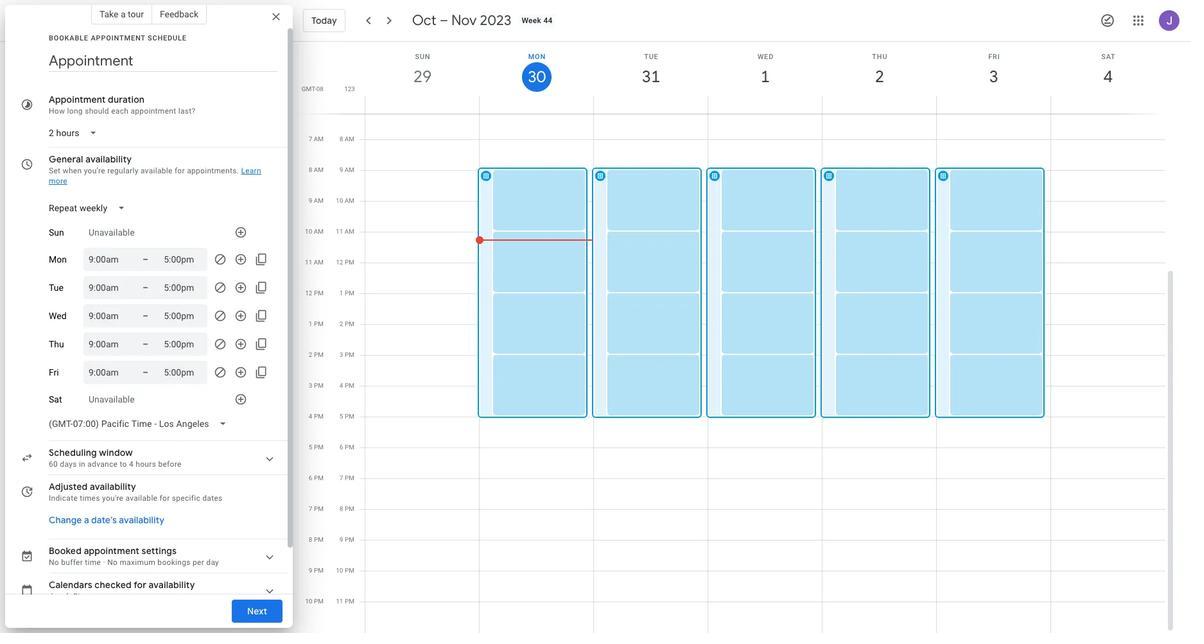 Task type: locate. For each thing, give the bounding box(es) containing it.
0 horizontal spatial a
[[84, 515, 89, 526]]

tue left start time on tuesdays text field
[[49, 283, 64, 293]]

0 vertical spatial wed
[[758, 53, 774, 61]]

4 pm
[[340, 382, 355, 389], [309, 413, 324, 420]]

1 vertical spatial 11
[[305, 259, 312, 266]]

availability down bookings
[[149, 579, 195, 591]]

tue up 31
[[644, 53, 659, 61]]

0 horizontal spatial thu
[[49, 339, 64, 349]]

0 vertical spatial 2
[[875, 66, 884, 87]]

– left the end time on mondays text box
[[143, 254, 149, 265]]

should
[[85, 107, 109, 116]]

0 vertical spatial 5
[[340, 413, 343, 420]]

a left tour
[[121, 9, 126, 19]]

you're up change a date's availability button
[[102, 494, 124, 503]]

– for wed
[[143, 311, 149, 321]]

0 vertical spatial mon
[[529, 53, 546, 61]]

– right oct
[[440, 12, 448, 30]]

1 horizontal spatial 8 am
[[340, 136, 355, 143]]

31 column header
[[594, 42, 709, 114]]

availability inside adjusted availability indicate times you're available for specific dates
[[90, 481, 136, 493]]

appointment inside booked appointment settings no buffer time · no maximum bookings per day
[[84, 545, 139, 557]]

1 vertical spatial 1 pm
[[309, 321, 324, 328]]

End time on Mondays text field
[[164, 252, 202, 267]]

unavailable up the start time on mondays text box on the top left
[[89, 227, 135, 238]]

1 horizontal spatial 5
[[340, 413, 343, 420]]

available right regularly
[[141, 166, 173, 175]]

– left 'end time on thursdays' text box
[[143, 339, 149, 349]]

feedback
[[160, 9, 199, 19]]

1 pm
[[340, 290, 355, 297], [309, 321, 324, 328]]

2 horizontal spatial 1
[[760, 66, 770, 87]]

0 horizontal spatial for
[[134, 579, 146, 591]]

30
[[527, 67, 545, 87]]

sun inside the sun 29
[[415, 53, 431, 61]]

a inside change a date's availability button
[[84, 515, 89, 526]]

wed
[[758, 53, 774, 61], [49, 311, 67, 321]]

general availability
[[49, 154, 132, 165]]

– right start time on wednesdays text field
[[143, 311, 149, 321]]

Start time on Mondays text field
[[89, 252, 127, 267]]

11 pm
[[336, 598, 355, 605]]

sun 29
[[413, 53, 431, 87]]

a inside "take a tour" button
[[121, 9, 126, 19]]

sat
[[1102, 53, 1116, 61], [49, 394, 62, 405]]

availability down to
[[90, 481, 136, 493]]

2 horizontal spatial for
[[175, 166, 185, 175]]

learn more
[[49, 166, 261, 186]]

long
[[67, 107, 83, 116]]

1 horizontal spatial 5 pm
[[340, 413, 355, 420]]

calendars checked for availability
[[49, 579, 195, 591]]

1 vertical spatial you're
[[102, 494, 124, 503]]

1 vertical spatial 7 pm
[[309, 506, 324, 513]]

mon for mon
[[49, 254, 67, 265]]

2 horizontal spatial 3
[[989, 66, 998, 87]]

– left end time on fridays text field
[[143, 367, 149, 378]]

availability
[[86, 154, 132, 165], [90, 481, 136, 493], [119, 515, 165, 526], [149, 579, 195, 591]]

0 horizontal spatial sat
[[49, 394, 62, 405]]

take a tour button
[[91, 4, 152, 24]]

fri left start time on fridays text field
[[49, 367, 59, 378]]

0 vertical spatial 10 pm
[[336, 567, 355, 574]]

10 pm left 11 pm
[[305, 598, 324, 605]]

sat inside 4 column header
[[1102, 53, 1116, 61]]

1 horizontal spatial 10 am
[[336, 197, 355, 204]]

4
[[1103, 66, 1113, 87], [340, 382, 343, 389], [309, 413, 313, 420], [129, 460, 134, 469]]

1 horizontal spatial sat
[[1102, 53, 1116, 61]]

0 vertical spatial tue
[[644, 53, 659, 61]]

0 horizontal spatial fri
[[49, 367, 59, 378]]

you're down general availability
[[84, 166, 105, 175]]

appointment up ·
[[84, 545, 139, 557]]

1 vertical spatial 6
[[309, 475, 313, 482]]

more
[[49, 177, 67, 186]]

thu inside 2 column header
[[873, 53, 888, 61]]

friday, november 3 element
[[980, 62, 1009, 92]]

1 vertical spatial 10 am
[[305, 228, 324, 235]]

0 vertical spatial 6 pm
[[340, 444, 355, 451]]

30 column header
[[479, 42, 594, 114]]

1 vertical spatial 3 pm
[[309, 382, 324, 389]]

1
[[760, 66, 770, 87], [340, 290, 343, 297], [309, 321, 313, 328]]

2 vertical spatial 1
[[309, 321, 313, 328]]

8 am down 7 am
[[309, 166, 324, 173]]

a
[[121, 9, 126, 19], [84, 515, 89, 526]]

for down maximum
[[134, 579, 146, 591]]

None field
[[44, 121, 108, 145], [44, 197, 136, 220], [44, 412, 237, 436], [44, 121, 108, 145], [44, 197, 136, 220], [44, 412, 237, 436]]

a left date's
[[84, 515, 89, 526]]

End time on Fridays text field
[[164, 365, 202, 380]]

2 unavailable from the top
[[89, 394, 135, 405]]

thu
[[873, 53, 888, 61], [49, 339, 64, 349]]

– for tue
[[143, 283, 149, 293]]

0 horizontal spatial no
[[49, 558, 59, 567]]

0 vertical spatial 6
[[340, 444, 343, 451]]

1 vertical spatial 9 pm
[[309, 567, 324, 574]]

0 horizontal spatial wed
[[49, 311, 67, 321]]

6 pm
[[340, 444, 355, 451], [309, 475, 324, 482]]

0 horizontal spatial tue
[[49, 283, 64, 293]]

indicate
[[49, 494, 78, 503]]

123
[[344, 85, 355, 93]]

no right ·
[[107, 558, 118, 567]]

Start time on Thursdays text field
[[89, 337, 127, 352]]

time
[[85, 558, 101, 567]]

unavailable for sat
[[89, 394, 135, 405]]

0 vertical spatial 11 am
[[336, 228, 355, 235]]

fri up friday, november 3 "element"
[[989, 53, 1001, 61]]

no down booked
[[49, 558, 59, 567]]

1 inside wed 1
[[760, 66, 770, 87]]

1 vertical spatial 1
[[340, 290, 343, 297]]

sat up the saturday, november 4 element
[[1102, 53, 1116, 61]]

0 horizontal spatial mon
[[49, 254, 67, 265]]

wed up the wednesday, november 1 element
[[758, 53, 774, 61]]

0 vertical spatial appointment
[[131, 107, 176, 116]]

0 horizontal spatial 8 pm
[[309, 536, 324, 544]]

sun
[[415, 53, 431, 61], [49, 227, 64, 238]]

sat up scheduling
[[49, 394, 62, 405]]

you're
[[84, 166, 105, 175], [102, 494, 124, 503]]

thursday, november 2 element
[[865, 62, 895, 92]]

mon up monday, october 30, today 'element'
[[529, 53, 546, 61]]

2 vertical spatial 11
[[336, 598, 343, 605]]

sun for sun
[[49, 227, 64, 238]]

1 vertical spatial 9 am
[[309, 197, 324, 204]]

available inside adjusted availability indicate times you're available for specific dates
[[126, 494, 158, 503]]

1 horizontal spatial tue
[[644, 53, 659, 61]]

unavailable
[[89, 227, 135, 238], [89, 394, 135, 405]]

settings
[[142, 545, 177, 557]]

0 horizontal spatial 2
[[309, 351, 313, 358]]

bookable
[[49, 34, 89, 42]]

pm
[[345, 259, 355, 266], [314, 290, 324, 297], [345, 290, 355, 297], [314, 321, 324, 328], [345, 321, 355, 328], [314, 351, 324, 358], [345, 351, 355, 358], [314, 382, 324, 389], [345, 382, 355, 389], [314, 413, 324, 420], [345, 413, 355, 420], [314, 444, 324, 451], [345, 444, 355, 451], [314, 475, 324, 482], [345, 475, 355, 482], [314, 506, 324, 513], [345, 506, 355, 513], [314, 536, 324, 544], [345, 536, 355, 544], [314, 567, 324, 574], [345, 567, 355, 574], [314, 598, 324, 605], [345, 598, 355, 605]]

1 horizontal spatial a
[[121, 9, 126, 19]]

1 vertical spatial tue
[[49, 283, 64, 293]]

tue for tue
[[49, 283, 64, 293]]

1 vertical spatial 10 pm
[[305, 598, 324, 605]]

8 pm
[[340, 506, 355, 513], [309, 536, 324, 544]]

wed inside 1 column header
[[758, 53, 774, 61]]

0 vertical spatial 2 pm
[[340, 321, 355, 328]]

2 vertical spatial 2
[[309, 351, 313, 358]]

grid containing 29
[[298, 42, 1176, 633]]

1 vertical spatial 12 pm
[[305, 290, 324, 297]]

wed left start time on wednesdays text field
[[49, 311, 67, 321]]

1 horizontal spatial 8 pm
[[340, 506, 355, 513]]

0 horizontal spatial 10 pm
[[305, 598, 324, 605]]

2 no from the left
[[107, 558, 118, 567]]

change
[[49, 515, 82, 526]]

availability inside dropdown button
[[149, 579, 195, 591]]

10
[[336, 197, 343, 204], [305, 228, 312, 235], [336, 567, 343, 574], [305, 598, 313, 605]]

appointment
[[131, 107, 176, 116], [84, 545, 139, 557]]

Start time on Tuesdays text field
[[89, 280, 127, 296]]

last?
[[178, 107, 196, 116]]

1 unavailable from the top
[[89, 227, 135, 238]]

0 vertical spatial 4 pm
[[340, 382, 355, 389]]

0 horizontal spatial 3
[[309, 382, 313, 389]]

grid
[[298, 42, 1176, 633]]

0 horizontal spatial 1 pm
[[309, 321, 324, 328]]

4 inside sat 4
[[1103, 66, 1113, 87]]

week 44
[[522, 16, 553, 25]]

0 horizontal spatial 2 pm
[[309, 351, 324, 358]]

set when you're regularly available for appointments.
[[49, 166, 239, 175]]

5 pm
[[340, 413, 355, 420], [309, 444, 324, 451]]

mon inside mon 30
[[529, 53, 546, 61]]

booked
[[49, 545, 82, 557]]

1 vertical spatial 4 pm
[[309, 413, 324, 420]]

change a date's availability
[[49, 515, 165, 526]]

a for change
[[84, 515, 89, 526]]

11 am
[[336, 228, 355, 235], [305, 259, 324, 266]]

1 vertical spatial appointment
[[84, 545, 139, 557]]

tue inside tue 31
[[644, 53, 659, 61]]

1 vertical spatial 2
[[340, 321, 343, 328]]

appointment down duration
[[131, 107, 176, 116]]

0 horizontal spatial 9 am
[[309, 197, 324, 204]]

change a date's availability button
[[44, 509, 170, 532]]

9 pm
[[340, 536, 355, 544], [309, 567, 324, 574]]

per
[[193, 558, 204, 567]]

oct – nov 2023
[[412, 12, 512, 30]]

10 am
[[336, 197, 355, 204], [305, 228, 324, 235]]

sunday, october 29 element
[[408, 62, 438, 92]]

thu up thursday, november 2 element
[[873, 53, 888, 61]]

tuesday, october 31 element
[[637, 62, 666, 92]]

availability down adjusted availability indicate times you're available for specific dates
[[119, 515, 165, 526]]

1 horizontal spatial fri
[[989, 53, 1001, 61]]

–
[[440, 12, 448, 30], [143, 254, 149, 265], [143, 283, 149, 293], [143, 311, 149, 321], [143, 339, 149, 349], [143, 367, 149, 378]]

for left appointments. on the top of page
[[175, 166, 185, 175]]

sun up 29
[[415, 53, 431, 61]]

2 vertical spatial for
[[134, 579, 146, 591]]

appointment inside the "appointment duration how long should each appointment last?"
[[131, 107, 176, 116]]

for left specific
[[160, 494, 170, 503]]

mon left the start time on mondays text box on the top left
[[49, 254, 67, 265]]

available
[[141, 166, 173, 175], [126, 494, 158, 503]]

6
[[340, 444, 343, 451], [309, 475, 313, 482]]

3 pm
[[340, 351, 355, 358], [309, 382, 324, 389]]

1 vertical spatial thu
[[49, 339, 64, 349]]

8
[[340, 136, 343, 143], [309, 166, 312, 173], [340, 506, 343, 513], [309, 536, 313, 544]]

Start time on Wednesdays text field
[[89, 308, 127, 324]]

take a tour
[[100, 9, 144, 19]]

1 vertical spatial for
[[160, 494, 170, 503]]

wed for wed
[[49, 311, 67, 321]]

1 horizontal spatial sun
[[415, 53, 431, 61]]

tue 31
[[641, 53, 660, 87]]

fri for fri
[[49, 367, 59, 378]]

2 column header
[[822, 42, 937, 114]]

next
[[247, 606, 267, 617]]

fri inside '3' column header
[[989, 53, 1001, 61]]

before
[[158, 460, 182, 469]]

29 column header
[[365, 42, 480, 114]]

0 vertical spatial 3
[[989, 66, 998, 87]]

unavailable down start time on fridays text field
[[89, 394, 135, 405]]

0 horizontal spatial 12
[[305, 290, 313, 297]]

sun down more
[[49, 227, 64, 238]]

9
[[340, 166, 343, 173], [309, 197, 312, 204], [340, 536, 343, 544], [309, 567, 313, 574]]

0 horizontal spatial 7 pm
[[309, 506, 324, 513]]

10 pm
[[336, 567, 355, 574], [305, 598, 324, 605]]

0 vertical spatial 1 pm
[[340, 290, 355, 297]]

1 horizontal spatial 9 am
[[340, 166, 355, 173]]

availability up regularly
[[86, 154, 132, 165]]

tour
[[128, 9, 144, 19]]

10 pm up 11 pm
[[336, 567, 355, 574]]

0 horizontal spatial 10 am
[[305, 228, 324, 235]]

sat 4
[[1102, 53, 1116, 87]]

0 vertical spatial 12
[[336, 259, 343, 266]]

available down hours
[[126, 494, 158, 503]]

·
[[103, 558, 105, 567]]

0 vertical spatial unavailable
[[89, 227, 135, 238]]

1 horizontal spatial for
[[160, 494, 170, 503]]

8 am
[[340, 136, 355, 143], [309, 166, 324, 173]]

monday, october 30, today element
[[522, 62, 552, 92]]

tue
[[644, 53, 659, 61], [49, 283, 64, 293]]

0 horizontal spatial 8 am
[[309, 166, 324, 173]]

thu left the start time on thursdays text box
[[49, 339, 64, 349]]

– right start time on tuesdays text field
[[143, 283, 149, 293]]

maximum
[[120, 558, 156, 567]]

8 am right 7 am
[[340, 136, 355, 143]]

0 vertical spatial 1
[[760, 66, 770, 87]]

1 vertical spatial wed
[[49, 311, 67, 321]]

0 vertical spatial sat
[[1102, 53, 1116, 61]]

nov
[[452, 12, 477, 30]]

0 vertical spatial thu
[[873, 53, 888, 61]]

for inside dropdown button
[[134, 579, 146, 591]]

1 vertical spatial 3
[[340, 351, 343, 358]]

general
[[49, 154, 83, 165]]

0 vertical spatial fri
[[989, 53, 1001, 61]]

take
[[100, 9, 119, 19]]

thu 2
[[873, 53, 888, 87]]

wed for wed 1
[[758, 53, 774, 61]]

schedule
[[148, 34, 187, 42]]

3
[[989, 66, 998, 87], [340, 351, 343, 358], [309, 382, 313, 389]]



Task type: vqa. For each thing, say whether or not it's contained in the screenshot.
appointments.
yes



Task type: describe. For each thing, give the bounding box(es) containing it.
1 horizontal spatial 11 am
[[336, 228, 355, 235]]

2 inside thu 2
[[875, 66, 884, 87]]

times
[[80, 494, 100, 503]]

2023
[[480, 12, 512, 30]]

1 vertical spatial 8 am
[[309, 166, 324, 173]]

End time on Thursdays text field
[[164, 337, 202, 352]]

1 horizontal spatial 7 pm
[[340, 475, 355, 482]]

learn more link
[[49, 166, 261, 186]]

0 vertical spatial available
[[141, 166, 173, 175]]

day
[[206, 558, 219, 567]]

1 horizontal spatial 6 pm
[[340, 444, 355, 451]]

sun for sun 29
[[415, 53, 431, 61]]

0 vertical spatial 9 pm
[[340, 536, 355, 544]]

1 horizontal spatial 10 pm
[[336, 567, 355, 574]]

oct
[[412, 12, 437, 30]]

– for mon
[[143, 254, 149, 265]]

calendars
[[49, 579, 92, 591]]

60
[[49, 460, 58, 469]]

dates
[[203, 494, 223, 503]]

feedback button
[[152, 4, 207, 24]]

08
[[317, 85, 324, 93]]

for inside adjusted availability indicate times you're available for specific dates
[[160, 494, 170, 503]]

0 horizontal spatial 6 pm
[[309, 475, 324, 482]]

how
[[49, 107, 65, 116]]

sat for sat 4
[[1102, 53, 1116, 61]]

set
[[49, 166, 61, 175]]

adjusted
[[49, 481, 88, 493]]

adjusted availability indicate times you're available for specific dates
[[49, 481, 223, 503]]

wed 1
[[758, 53, 774, 87]]

End time on Wednesdays text field
[[164, 308, 202, 324]]

End time on Tuesdays text field
[[164, 280, 202, 296]]

sat for sat
[[49, 394, 62, 405]]

to
[[120, 460, 127, 469]]

Add title text field
[[49, 51, 278, 71]]

calendars checked for availability button
[[44, 576, 285, 605]]

0 horizontal spatial 5 pm
[[309, 444, 324, 451]]

tue for tue 31
[[644, 53, 659, 61]]

7 am
[[309, 136, 324, 143]]

appointment
[[49, 94, 106, 105]]

1 vertical spatial 11 am
[[305, 259, 324, 266]]

in
[[79, 460, 85, 469]]

Start time on Fridays text field
[[89, 365, 127, 380]]

unavailable for sun
[[89, 227, 135, 238]]

– for thu
[[143, 339, 149, 349]]

4 column header
[[1051, 42, 1166, 114]]

0 horizontal spatial 5
[[309, 444, 313, 451]]

bookable appointment schedule
[[49, 34, 187, 42]]

appointment
[[91, 34, 146, 42]]

3 column header
[[937, 42, 1052, 114]]

when
[[63, 166, 82, 175]]

2 vertical spatial 3
[[309, 382, 313, 389]]

duration
[[108, 94, 145, 105]]

fri 3
[[989, 53, 1001, 87]]

0 vertical spatial 9 am
[[340, 166, 355, 173]]

0 vertical spatial 3 pm
[[340, 351, 355, 358]]

fri for fri 3
[[989, 53, 1001, 61]]

1 horizontal spatial 12 pm
[[336, 259, 355, 266]]

learn
[[241, 166, 261, 175]]

appointments.
[[187, 166, 239, 175]]

0 vertical spatial for
[[175, 166, 185, 175]]

checked
[[95, 579, 132, 591]]

0 horizontal spatial 4 pm
[[309, 413, 324, 420]]

week
[[522, 16, 542, 25]]

2 vertical spatial 7
[[309, 506, 313, 513]]

0 horizontal spatial 1
[[309, 321, 313, 328]]

44
[[544, 16, 553, 25]]

0 vertical spatial 5 pm
[[340, 413, 355, 420]]

window
[[99, 447, 133, 459]]

1 horizontal spatial 2
[[340, 321, 343, 328]]

saturday, november 4 element
[[1094, 62, 1124, 92]]

scheduling
[[49, 447, 97, 459]]

1 no from the left
[[49, 558, 59, 567]]

1 horizontal spatial 1
[[340, 290, 343, 297]]

0 horizontal spatial 9 pm
[[309, 567, 324, 574]]

0 horizontal spatial 3 pm
[[309, 382, 324, 389]]

1 horizontal spatial 4 pm
[[340, 382, 355, 389]]

0 vertical spatial 8 pm
[[340, 506, 355, 513]]

buffer
[[61, 558, 83, 567]]

next button
[[232, 596, 283, 627]]

1 horizontal spatial 2 pm
[[340, 321, 355, 328]]

mon for mon 30
[[529, 53, 546, 61]]

0 vertical spatial 11
[[336, 228, 343, 235]]

each
[[111, 107, 129, 116]]

1 column header
[[708, 42, 823, 114]]

1 horizontal spatial 6
[[340, 444, 343, 451]]

today
[[312, 15, 337, 26]]

29
[[413, 66, 431, 87]]

specific
[[172, 494, 200, 503]]

1 horizontal spatial 1 pm
[[340, 290, 355, 297]]

31
[[641, 66, 660, 87]]

1 vertical spatial 8 pm
[[309, 536, 324, 544]]

3 inside fri 3
[[989, 66, 998, 87]]

date's
[[91, 515, 117, 526]]

scheduling window 60 days in advance to 4 hours before
[[49, 447, 182, 469]]

gmt-
[[302, 85, 317, 93]]

a for take
[[121, 9, 126, 19]]

days
[[60, 460, 77, 469]]

regularly
[[107, 166, 139, 175]]

thu for thu 2
[[873, 53, 888, 61]]

bookings
[[158, 558, 191, 567]]

0 horizontal spatial 6
[[309, 475, 313, 482]]

1 vertical spatial 2 pm
[[309, 351, 324, 358]]

– for fri
[[143, 367, 149, 378]]

1 horizontal spatial 3
[[340, 351, 343, 358]]

wednesday, november 1 element
[[751, 62, 781, 92]]

hours
[[136, 460, 156, 469]]

gmt-08
[[302, 85, 324, 93]]

today button
[[303, 5, 345, 36]]

appointment duration how long should each appointment last?
[[49, 94, 196, 116]]

you're inside adjusted availability indicate times you're available for specific dates
[[102, 494, 124, 503]]

0 vertical spatial you're
[[84, 166, 105, 175]]

4 inside scheduling window 60 days in advance to 4 hours before
[[129, 460, 134, 469]]

1 vertical spatial 12
[[305, 290, 313, 297]]

thu for thu
[[49, 339, 64, 349]]

1 vertical spatial 7
[[340, 475, 343, 482]]

mon 30
[[527, 53, 546, 87]]

booked appointment settings no buffer time · no maximum bookings per day
[[49, 545, 219, 567]]

advance
[[88, 460, 118, 469]]

0 vertical spatial 7
[[309, 136, 312, 143]]

availability inside button
[[119, 515, 165, 526]]

0 vertical spatial 8 am
[[340, 136, 355, 143]]



